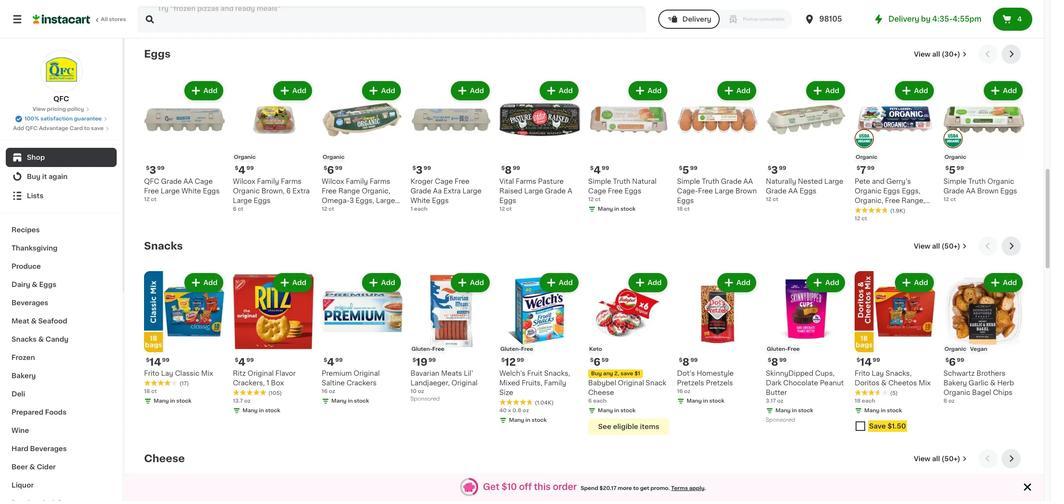 Task type: vqa. For each thing, say whether or not it's contained in the screenshot.
"item badge" image corresponding to 7
yes



Task type: describe. For each thing, give the bounding box(es) containing it.
snacks, for 12
[[544, 370, 570, 377]]

original for cheese
[[618, 380, 644, 387]]

64
[[588, 5, 596, 10]]

eggs, inside the pete and gerry's organic eggs eggs, organic, free range, large
[[902, 188, 921, 194]]

oz inside bavarian meats lil' landjaeger, original 10 oz
[[418, 389, 424, 394]]

item badge image for 7
[[855, 129, 874, 148]]

0.5 gal
[[499, 5, 518, 10]]

frito lay classic mix
[[144, 370, 213, 377]]

frito for frito lay snacks, doritos & cheetos mix
[[855, 370, 870, 377]]

3 all from the top
[[932, 456, 940, 462]]

$ for naturally nested large grade aa eggs
[[768, 166, 771, 171]]

oz inside schwartz brothers bakery garlic & herb organic bagel chips 8 oz
[[949, 399, 955, 404]]

qfc for qfc grade aa cage free large white eggs 12 ct
[[144, 178, 159, 185]]

free inside qfc grade aa cage free large white eggs 12 ct
[[144, 188, 159, 194]]

12 inside qfc grade aa cage free large white eggs 12 ct
[[144, 197, 150, 202]]

4 for wilcox family farms organic brown, 6 extra large eggs
[[238, 165, 246, 175]]

3 for naturally
[[771, 165, 778, 175]]

eggs inside the wilcox family farms organic brown, 6 extra large eggs 6 ct
[[254, 197, 271, 204]]

aa
[[433, 188, 442, 194]]

18 ct
[[144, 389, 157, 394]]

eggs inside the pete and gerry's organic eggs eggs, organic, free range, large
[[883, 188, 900, 194]]

3 inside wilcox family farms free range organic, omega-3 eggs, large brown
[[350, 197, 354, 204]]

2,
[[614, 371, 619, 376]]

6 inside babybel original snack cheese 6 each
[[588, 399, 592, 404]]

snacks, for 14
[[886, 370, 912, 377]]

$ 19 99
[[413, 357, 436, 367]]

3 fl from the left
[[685, 5, 689, 10]]

99 for simple truth organic grade aa brown eggs
[[957, 166, 964, 171]]

brown inside simple truth grade aa cage-free large brown eggs 18 ct
[[736, 188, 757, 194]]

$ 5 99 for simple truth grade aa cage-free large brown eggs
[[679, 165, 698, 175]]

wilcox for organic
[[233, 178, 255, 185]]

99 for dot's homestyle pretzels pretzels
[[690, 358, 698, 363]]

recipes
[[12, 227, 40, 233]]

aa inside naturally nested large grade aa eggs 12 ct
[[788, 188, 798, 194]]

sponsored badge image for 8
[[766, 418, 795, 423]]

(30+)
[[942, 51, 960, 58]]

all for 5
[[932, 51, 940, 58]]

naturally
[[766, 178, 796, 185]]

0 horizontal spatial 12 ct
[[322, 206, 334, 212]]

$ for buy any 2, save $1
[[590, 358, 594, 363]]

bavarian meats lil' landjaeger, original 10 oz
[[411, 370, 478, 394]]

promo.
[[651, 486, 670, 491]]

lists link
[[6, 186, 117, 206]]

gluten- for 8
[[767, 347, 788, 352]]

12 inside vital farms pasture raised large grade a eggs 12 ct
[[499, 206, 505, 212]]

meat & seafood link
[[6, 312, 117, 330]]

& for eggs
[[32, 281, 37, 288]]

produce
[[12, 263, 41, 270]]

5 for simple truth grade aa cage-free large brown eggs
[[683, 165, 689, 175]]

12 inside simple truth natural cage free eggs 12 ct
[[588, 197, 594, 202]]

2 pretzels from the left
[[706, 380, 733, 387]]

farms inside vital farms pasture raised large grade a eggs 12 ct
[[516, 178, 536, 185]]

$ 6 99 for wilcox family farms free range organic, omega-3 eggs, large brown
[[324, 165, 342, 175]]

each inside babybel original snack cheese 6 each
[[593, 399, 607, 404]]

skinnydipped cups, dark chocolate peanut butter 3.17 oz
[[766, 370, 844, 404]]

1 1 gal from the left
[[144, 5, 156, 10]]

59 inside $ 6 59
[[602, 358, 609, 363]]

99 for frito lay snacks, doritos & cheetos mix
[[873, 358, 880, 363]]

0 vertical spatial sponsored badge image
[[766, 24, 795, 29]]

premium original saltine crackers 16 oz
[[322, 370, 380, 394]]

nested
[[798, 178, 823, 185]]

grade inside naturally nested large grade aa eggs 12 ct
[[766, 188, 787, 194]]

get
[[483, 483, 499, 491]]

$1
[[635, 371, 640, 376]]

64 fl oz
[[588, 5, 608, 10]]

18 for frito lay classic mix
[[144, 389, 150, 394]]

0.8
[[513, 408, 521, 413]]

99 for frito lay classic mix
[[162, 358, 169, 363]]

grade inside vital farms pasture raised large grade a eggs 12 ct
[[545, 188, 566, 194]]

ct inside simple truth natural cage free eggs 12 ct
[[595, 197, 601, 202]]

aa inside simple truth grade aa cage-free large brown eggs 18 ct
[[744, 178, 753, 185]]

organic, inside the pete and gerry's organic eggs eggs, organic, free range, large
[[855, 197, 883, 204]]

99 for welch's fruit snacks, mixed fruits, family size
[[517, 358, 524, 363]]

oz inside skinnydipped cups, dark chocolate peanut butter 3.17 oz
[[777, 399, 784, 404]]

order
[[553, 483, 577, 491]]

vital
[[499, 178, 514, 185]]

$ for premium original saltine crackers
[[324, 358, 327, 363]]

qfc for qfc
[[53, 96, 69, 102]]

vegan
[[970, 347, 987, 352]]

meat
[[12, 318, 29, 325]]

0.5 gal button
[[499, 0, 581, 23]]

grade inside simple truth organic grade aa brown eggs 12 ct
[[944, 188, 964, 194]]

kroger
[[411, 178, 433, 185]]

free inside simple truth natural cage free eggs 12 ct
[[608, 188, 623, 194]]

cage for 12
[[588, 188, 606, 194]]

ct inside simple truth organic grade aa brown eggs 12 ct
[[951, 197, 956, 202]]

extra inside kroger cage free grade aa extra large white eggs 1 each
[[444, 188, 461, 194]]

premium
[[322, 370, 352, 377]]

4 fl from the left
[[774, 5, 778, 10]]

view all (30+) button
[[910, 45, 971, 64]]

cage inside kroger cage free grade aa extra large white eggs 1 each
[[435, 178, 453, 185]]

40 x 0.8 oz
[[499, 408, 529, 413]]

4 for premium original saltine crackers
[[327, 357, 334, 367]]

$ for wilcox family farms organic brown, 6 extra large eggs
[[235, 166, 238, 171]]

hard
[[12, 446, 28, 452]]

large inside kroger cage free grade aa extra large white eggs 1 each
[[463, 188, 482, 194]]

dairy & eggs
[[12, 281, 56, 288]]

qfc link
[[40, 50, 82, 104]]

$ for ritz original flavor crackers, 1 box
[[235, 358, 238, 363]]

19
[[416, 357, 428, 367]]

farms for organic,
[[370, 178, 390, 185]]

save inside 'link'
[[91, 126, 104, 131]]

family inside welch's fruit snacks, mixed fruits, family size
[[544, 380, 566, 387]]

bagel
[[972, 389, 991, 396]]

terms apply button
[[671, 485, 705, 492]]

$ 14 99 for frito lay snacks, doritos & cheetos mix
[[857, 357, 880, 367]]

apply
[[689, 486, 705, 491]]

ct inside naturally nested large grade aa eggs 12 ct
[[773, 197, 778, 202]]

ritz
[[233, 370, 246, 377]]

0 vertical spatial beverages
[[12, 300, 48, 306]]

chocolate
[[783, 380, 818, 387]]

skinnydipped
[[766, 370, 813, 377]]

59 fl oz button
[[411, 0, 492, 12]]

(105)
[[268, 391, 282, 396]]

99 for skinnydipped cups, dark chocolate peanut butter
[[779, 358, 787, 363]]

item badge image for 5
[[944, 129, 963, 148]]

organic inside schwartz brothers bakery garlic & herb organic bagel chips 8 oz
[[944, 389, 970, 396]]

deli
[[12, 391, 25, 398]]

thanksgiving
[[12, 245, 58, 252]]

close image
[[1022, 482, 1033, 493]]

(17)
[[180, 381, 189, 387]]

cage-
[[677, 188, 698, 194]]

2 1 gal from the left
[[233, 5, 245, 10]]

original inside bavarian meats lil' landjaeger, original 10 oz
[[451, 380, 478, 387]]

$ 4 99 for ritz original flavor crackers, 1 box
[[235, 357, 254, 367]]

1 horizontal spatial 12 ct
[[855, 216, 867, 221]]

eggs inside simple truth organic grade aa brown eggs 12 ct
[[1000, 188, 1017, 194]]

wine link
[[6, 422, 117, 440]]

brown inside wilcox family farms free range organic, omega-3 eggs, large brown
[[322, 207, 343, 214]]

oz inside premium original saltine crackers 16 oz
[[329, 389, 335, 394]]

many in stock inside button
[[331, 5, 369, 10]]

item carousel region containing eggs
[[144, 45, 1025, 229]]

pasture
[[538, 178, 564, 185]]

2 fl from the left
[[597, 5, 600, 10]]

view all (50+) button for cheese
[[910, 449, 971, 469]]

large inside vital farms pasture raised large grade a eggs 12 ct
[[524, 188, 543, 194]]

4 for ritz original flavor crackers, 1 box
[[238, 357, 246, 367]]

white inside kroger cage free grade aa extra large white eggs 1 each
[[411, 197, 430, 204]]

all for 6
[[932, 243, 940, 250]]

$ for skinnydipped cups, dark chocolate peanut butter
[[768, 358, 771, 363]]

$ for simple truth natural cage free eggs
[[590, 166, 594, 171]]

ct inside simple truth grade aa cage-free large brown eggs 18 ct
[[684, 206, 690, 212]]

$ 6 59
[[590, 357, 609, 367]]

$ for schwartz brothers bakery garlic & herb organic bagel chips
[[946, 358, 949, 363]]

32
[[677, 5, 684, 10]]

ct inside vital farms pasture raised large grade a eggs 12 ct
[[506, 206, 512, 212]]

& for cider
[[29, 464, 35, 471]]

13.7 oz
[[233, 399, 251, 404]]

beer
[[12, 464, 28, 471]]

3 for qfc
[[150, 165, 156, 175]]

save
[[869, 423, 886, 430]]

5 for simple truth organic grade aa brown eggs
[[949, 165, 956, 175]]

99 for wilcox family farms organic brown, 6 extra large eggs
[[246, 166, 254, 171]]

see eligible items
[[598, 424, 659, 430]]

organic inside the pete and gerry's organic eggs eggs, organic, free range, large
[[855, 188, 882, 194]]

prepared foods
[[12, 409, 66, 416]]

dark
[[766, 380, 782, 387]]

8 for vital farms pasture raised large grade a eggs
[[505, 165, 512, 175]]

99 for pete and gerry's organic eggs eggs, organic, free range, large
[[867, 166, 875, 171]]

aa inside simple truth organic grade aa brown eggs 12 ct
[[966, 188, 976, 194]]

peanut
[[820, 380, 844, 387]]

view pricing policy link
[[33, 106, 90, 113]]

beer & cider link
[[6, 458, 117, 476]]

off
[[519, 483, 532, 491]]

& for candy
[[38, 336, 44, 343]]

3.17
[[766, 399, 776, 404]]

2 horizontal spatial each
[[862, 399, 875, 404]]

$ 8 99 for skinnydipped cups, dark chocolate peanut butter
[[768, 357, 787, 367]]

& for seafood
[[31, 318, 37, 325]]

grade inside kroger cage free grade aa extra large white eggs 1 each
[[411, 188, 431, 194]]

classic
[[175, 370, 200, 377]]

view all (30+)
[[914, 51, 960, 58]]

save $1.50
[[869, 423, 906, 430]]

view all (50+) button for snacks
[[910, 237, 971, 256]]

1 vertical spatial cheese
[[144, 454, 185, 464]]

each inside kroger cage free grade aa extra large white eggs 1 each
[[414, 206, 428, 212]]

4:35-
[[932, 15, 953, 23]]

99 for naturally nested large grade aa eggs
[[779, 166, 786, 171]]

organic, inside wilcox family farms free range organic, omega-3 eggs, large brown
[[362, 188, 390, 194]]

frozen
[[12, 354, 35, 361]]

$ for kroger cage free grade aa extra large white eggs
[[413, 166, 416, 171]]

1 inside ritz original flavor crackers, 1 box
[[266, 380, 269, 387]]

$ 3 99 for qfc
[[146, 165, 164, 175]]

$ 14 99 for frito lay classic mix
[[146, 357, 169, 367]]

liquor
[[12, 482, 34, 489]]

gal inside button
[[509, 5, 518, 10]]

to inside 'link'
[[84, 126, 90, 131]]

and
[[872, 178, 885, 185]]

product group containing 12
[[499, 271, 581, 426]]

$ 7 99
[[857, 165, 875, 175]]

free inside the pete and gerry's organic eggs eggs, organic, free range, large
[[885, 197, 900, 204]]

saltine
[[322, 380, 345, 387]]

99 for ritz original flavor crackers, 1 box
[[246, 358, 254, 363]]

size
[[499, 389, 513, 396]]

lil'
[[464, 370, 473, 377]]

gluten- for 19
[[412, 347, 432, 352]]

59 fl oz inside button
[[411, 5, 430, 10]]

cheese inside babybel original snack cheese 6 each
[[588, 389, 614, 396]]

simple truth grade aa cage-free large brown eggs 18 ct
[[677, 178, 757, 212]]

truth for eggs
[[613, 178, 631, 185]]

frozen link
[[6, 349, 117, 367]]

again
[[49, 173, 68, 180]]

0 vertical spatial bakery
[[12, 373, 36, 379]]

lay for classic
[[161, 370, 173, 377]]

$ for simple truth organic grade aa brown eggs
[[946, 166, 949, 171]]

stores
[[109, 17, 126, 22]]

59 inside product group
[[766, 5, 773, 10]]

4 button
[[993, 8, 1032, 31]]

many inside many in stock button
[[331, 5, 347, 10]]

grade inside simple truth grade aa cage-free large brown eggs 18 ct
[[721, 178, 742, 185]]

truth for free
[[702, 178, 719, 185]]

1 vertical spatial save
[[621, 371, 633, 376]]

18 for frito lay snacks, doritos & cheetos mix
[[855, 399, 861, 404]]

2 gal from the left
[[236, 5, 245, 10]]

service type group
[[659, 10, 792, 29]]

delivery for delivery
[[683, 16, 711, 23]]

$ 6 99 for schwartz brothers bakery garlic & herb organic bagel chips
[[946, 357, 964, 367]]

qfc inside 'link'
[[25, 126, 38, 131]]

3 for kroger
[[416, 165, 423, 175]]

brown inside simple truth organic grade aa brown eggs 12 ct
[[977, 188, 999, 194]]

natural
[[632, 178, 657, 185]]

butter
[[766, 389, 787, 396]]

1 pretzels from the left
[[677, 380, 704, 387]]

99 for schwartz brothers bakery garlic & herb organic bagel chips
[[957, 358, 964, 363]]

59 fl oz inside product group
[[766, 5, 786, 10]]

snacks for snacks & candy
[[12, 336, 37, 343]]

keto
[[589, 347, 602, 352]]

snacks & candy link
[[6, 330, 117, 349]]

eggs, inside wilcox family farms free range organic, omega-3 eggs, large brown
[[356, 197, 374, 204]]

in inside button
[[348, 5, 353, 10]]

$ 8 99 for dot's homestyle pretzels pretzels
[[679, 357, 698, 367]]

get $10 off this order spend $20.17 more to get promo. terms apply .
[[483, 483, 706, 491]]

fruit
[[527, 370, 542, 377]]

family for brown,
[[257, 178, 279, 185]]

gluten-free for 8
[[767, 347, 800, 352]]

organic inside the wilcox family farms organic brown, 6 extra large eggs 6 ct
[[233, 188, 260, 194]]



Task type: locate. For each thing, give the bounding box(es) containing it.
0 horizontal spatial cheese
[[144, 454, 185, 464]]

1 horizontal spatial 59 fl oz
[[766, 5, 786, 10]]

organic vegan
[[945, 347, 987, 352]]

4 inside button
[[1017, 16, 1022, 23]]

0 vertical spatial save
[[91, 126, 104, 131]]

1 horizontal spatial organic,
[[855, 197, 883, 204]]

save
[[91, 126, 104, 131], [621, 371, 633, 376]]

2 $ 14 99 from the left
[[857, 357, 880, 367]]

$ 8 99 up vital
[[501, 165, 520, 175]]

0 horizontal spatial 14
[[150, 357, 161, 367]]

0 horizontal spatial item badge image
[[855, 129, 874, 148]]

3 up qfc grade aa cage free large white eggs 12 ct
[[150, 165, 156, 175]]

frito up doritos
[[855, 370, 870, 377]]

frito lay snacks, doritos & cheetos mix
[[855, 370, 931, 387]]

99 for bavarian meats lil' landjaeger, original
[[429, 358, 436, 363]]

buy for buy any 2, save $1
[[591, 371, 602, 376]]

1 horizontal spatial $ 6 99
[[946, 357, 964, 367]]

1 vertical spatial qfc
[[25, 126, 38, 131]]

view all (50+) for cheese
[[914, 456, 960, 462]]

99 for simple truth natural cage free eggs
[[602, 166, 609, 171]]

family inside the wilcox family farms organic brown, 6 extra large eggs 6 ct
[[257, 178, 279, 185]]

bakery link
[[6, 367, 117, 385]]

1
[[144, 5, 146, 10], [233, 5, 235, 10], [411, 206, 413, 212], [266, 380, 269, 387]]

0 horizontal spatial $ 14 99
[[146, 357, 169, 367]]

3 up naturally
[[771, 165, 778, 175]]

99 up frito lay classic mix
[[162, 358, 169, 363]]

0 horizontal spatial family
[[257, 178, 279, 185]]

free
[[455, 178, 470, 185], [144, 188, 159, 194], [322, 188, 337, 194], [608, 188, 623, 194], [698, 188, 713, 194], [885, 197, 900, 204], [432, 347, 444, 352], [521, 347, 533, 352], [788, 347, 800, 352]]

& right doritos
[[881, 380, 887, 387]]

farms inside the wilcox family farms organic brown, 6 extra large eggs 6 ct
[[281, 178, 302, 185]]

14 for frito lay snacks, doritos & cheetos mix
[[860, 357, 872, 367]]

100%
[[25, 116, 39, 121]]

view for eggs
[[914, 51, 931, 58]]

0 horizontal spatial 5
[[683, 165, 689, 175]]

0 vertical spatial qfc
[[53, 96, 69, 102]]

product group containing 59 fl oz
[[766, 0, 847, 32]]

99 up crackers,
[[246, 358, 254, 363]]

eggs inside qfc grade aa cage free large white eggs 12 ct
[[203, 188, 220, 194]]

Search field
[[138, 7, 645, 32]]

1 wilcox from the left
[[233, 178, 255, 185]]

& right dairy
[[32, 281, 37, 288]]

$ for pete and gerry's organic eggs eggs, organic, free range, large
[[857, 166, 860, 171]]

$ 4 99 up simple truth natural cage free eggs 12 ct
[[590, 165, 609, 175]]

8 for dot's homestyle pretzels pretzels
[[683, 357, 690, 367]]

1 horizontal spatial 14
[[860, 357, 872, 367]]

2 horizontal spatial qfc
[[144, 178, 159, 185]]

16 down saltine
[[322, 389, 328, 394]]

18 down doritos
[[855, 399, 861, 404]]

spend
[[581, 486, 598, 491]]

0 horizontal spatial lay
[[161, 370, 173, 377]]

0 vertical spatial eggs,
[[902, 188, 921, 194]]

wilcox family farms free range organic, omega-3 eggs, large brown
[[322, 178, 395, 214]]

99 for qfc grade aa cage free large white eggs
[[157, 166, 164, 171]]

sponsored badge image
[[766, 24, 795, 29], [411, 396, 440, 402], [766, 418, 795, 423]]

beer & cider
[[12, 464, 56, 471]]

99 up range
[[335, 166, 342, 171]]

99 for kroger cage free grade aa extra large white eggs
[[424, 166, 431, 171]]

2 frito from the left
[[855, 370, 870, 377]]

0 vertical spatial (50+)
[[942, 243, 960, 250]]

eggs, down range
[[356, 197, 374, 204]]

this
[[534, 483, 551, 491]]

lay for snacks,
[[872, 370, 884, 377]]

1 vertical spatial white
[[411, 197, 430, 204]]

1 horizontal spatial $ 5 99
[[946, 165, 964, 175]]

view all (50+) for snacks
[[914, 243, 960, 250]]

2 view all (50+) from the top
[[914, 456, 960, 462]]

see
[[598, 424, 611, 430]]

snacks, inside frito lay snacks, doritos & cheetos mix
[[886, 370, 912, 377]]

2 wilcox from the left
[[322, 178, 344, 185]]

buy left it
[[27, 173, 41, 180]]

0 vertical spatial mix
[[201, 370, 213, 377]]

mix right the classic
[[201, 370, 213, 377]]

$ for dot's homestyle pretzels pretzels
[[679, 358, 683, 363]]

1 vertical spatial 18
[[144, 389, 150, 394]]

1 vertical spatial 12 ct
[[855, 216, 867, 221]]

frito for frito lay classic mix
[[144, 370, 159, 377]]

$ inside $ 6 59
[[590, 358, 594, 363]]

large inside qfc grade aa cage free large white eggs 12 ct
[[161, 188, 180, 194]]

organic,
[[362, 188, 390, 194], [855, 197, 883, 204]]

& inside schwartz brothers bakery garlic & herb organic bagel chips 8 oz
[[990, 380, 996, 387]]

0 horizontal spatial $ 6 99
[[324, 165, 342, 175]]

ritz original flavor crackers, 1 box
[[233, 370, 296, 387]]

dairy & eggs link
[[6, 276, 117, 294]]

original down lil'
[[451, 380, 478, 387]]

1 horizontal spatial gluten-free
[[500, 347, 533, 352]]

0 vertical spatial 18
[[677, 206, 683, 212]]

99 inside $ 7 99
[[867, 166, 875, 171]]

0 horizontal spatial gluten-
[[412, 347, 432, 352]]

delivery
[[888, 15, 919, 23], [683, 16, 711, 23]]

1 horizontal spatial save
[[621, 371, 633, 376]]

5 up cage- in the top right of the page
[[683, 165, 689, 175]]

2 horizontal spatial cage
[[588, 188, 606, 194]]

original for crackers,
[[248, 370, 274, 377]]

farms inside wilcox family farms free range organic, omega-3 eggs, large brown
[[370, 178, 390, 185]]

99 up welch's
[[517, 358, 524, 363]]

0 horizontal spatial 59
[[411, 5, 418, 10]]

view inside popup button
[[914, 51, 931, 58]]

2 vertical spatial all
[[932, 456, 940, 462]]

$ 5 99 up simple truth organic grade aa brown eggs 12 ct
[[946, 165, 964, 175]]

99 up naturally
[[779, 166, 786, 171]]

eggs inside naturally nested large grade aa eggs 12 ct
[[800, 188, 817, 194]]

7
[[860, 165, 866, 175]]

simple for cage-
[[677, 178, 700, 185]]

qfc logo image
[[40, 50, 82, 92]]

wilcox inside the wilcox family farms organic brown, 6 extra large eggs 6 ct
[[233, 178, 255, 185]]

cage for white
[[195, 178, 213, 185]]

gluten-
[[412, 347, 432, 352], [500, 347, 521, 352], [767, 347, 788, 352]]

$ 3 99 up kroger
[[413, 165, 431, 175]]

organic
[[234, 155, 256, 160], [323, 155, 345, 160], [856, 155, 878, 160], [945, 155, 966, 160], [988, 178, 1014, 185], [233, 188, 260, 194], [855, 188, 882, 194], [945, 347, 966, 352], [944, 389, 970, 396]]

99 up frito lay snacks, doritos & cheetos mix
[[873, 358, 880, 363]]

16 inside dot's homestyle pretzels pretzels 16 oz
[[677, 389, 683, 394]]

$ for vital farms pasture raised large grade a eggs
[[501, 166, 505, 171]]

1 5 from the left
[[683, 165, 689, 175]]

0 horizontal spatial save
[[91, 126, 104, 131]]

qfc
[[53, 96, 69, 102], [25, 126, 38, 131], [144, 178, 159, 185]]

product group containing 7
[[855, 79, 936, 223]]

meat & seafood
[[12, 318, 67, 325]]

99 for vital farms pasture raised large grade a eggs
[[513, 166, 520, 171]]

$ 14 99
[[146, 357, 169, 367], [857, 357, 880, 367]]

2 horizontal spatial farms
[[516, 178, 536, 185]]

range,
[[902, 197, 925, 204]]

$ 6 99
[[324, 165, 342, 175], [946, 357, 964, 367]]

eggs inside dairy & eggs link
[[39, 281, 56, 288]]

policy
[[67, 107, 84, 112]]

mix inside frito lay snacks, doritos & cheetos mix
[[919, 380, 931, 387]]

original inside ritz original flavor crackers, 1 box
[[248, 370, 274, 377]]

all inside popup button
[[932, 51, 940, 58]]

0 horizontal spatial brown
[[322, 207, 343, 214]]

simple inside simple truth natural cage free eggs 12 ct
[[588, 178, 611, 185]]

1 horizontal spatial item badge image
[[944, 129, 963, 148]]

99 for simple truth grade aa cage-free large brown eggs
[[690, 166, 698, 171]]

& right beer
[[29, 464, 35, 471]]

1 horizontal spatial each
[[593, 399, 607, 404]]

2 snacks, from the left
[[886, 370, 912, 377]]

fruits,
[[522, 380, 542, 387]]

large inside the pete and gerry's organic eggs eggs, organic, free range, large
[[855, 207, 874, 214]]

$ 3 99 up naturally
[[768, 165, 786, 175]]

2 vertical spatial 18
[[855, 399, 861, 404]]

eggs inside kroger cage free grade aa extra large white eggs 1 each
[[432, 197, 449, 204]]

frito inside frito lay snacks, doritos & cheetos mix
[[855, 370, 870, 377]]

frito
[[144, 370, 159, 377], [855, 370, 870, 377]]

fl
[[419, 5, 423, 10], [597, 5, 600, 10], [685, 5, 689, 10], [774, 5, 778, 10]]

simple for free
[[588, 178, 611, 185]]

to left the get
[[633, 486, 639, 491]]

$ 5 99 for simple truth organic grade aa brown eggs
[[946, 165, 964, 175]]

$ up kroger
[[413, 166, 416, 171]]

1 horizontal spatial farms
[[370, 178, 390, 185]]

ct inside qfc grade aa cage free large white eggs 12 ct
[[151, 197, 157, 202]]

6
[[327, 165, 334, 175], [286, 188, 291, 194], [233, 206, 236, 212], [594, 357, 601, 367], [949, 357, 956, 367], [588, 399, 592, 404]]

$ up dot's
[[679, 358, 683, 363]]

2 (50+) from the top
[[942, 456, 960, 462]]

schwartz
[[944, 370, 975, 377]]

save right 2,
[[621, 371, 633, 376]]

item carousel region
[[144, 45, 1025, 229], [144, 237, 1025, 442], [144, 449, 1025, 501]]

$ inside $ 12 99
[[501, 358, 505, 363]]

99 for wilcox family farms free range organic, omega-3 eggs, large brown
[[335, 166, 342, 171]]

0 horizontal spatial bakery
[[12, 373, 36, 379]]

0 horizontal spatial $ 8 99
[[501, 165, 520, 175]]

$ up simple truth organic grade aa brown eggs 12 ct
[[946, 166, 949, 171]]

beverages up cider
[[30, 446, 67, 452]]

& inside frito lay snacks, doritos & cheetos mix
[[881, 380, 887, 387]]

eggs, up range,
[[902, 188, 921, 194]]

family up range
[[346, 178, 368, 185]]

99 up qfc grade aa cage free large white eggs 12 ct
[[157, 166, 164, 171]]

sponsored badge image for 19
[[411, 396, 440, 402]]

2 item badge image from the left
[[944, 129, 963, 148]]

stock inside button
[[354, 5, 369, 10]]

cage
[[195, 178, 213, 185], [435, 178, 453, 185], [588, 188, 606, 194]]

0 vertical spatial $ 6 99
[[324, 165, 342, 175]]

0 horizontal spatial snacks
[[12, 336, 37, 343]]

0 vertical spatial item carousel region
[[144, 45, 1025, 229]]

hard beverages link
[[6, 440, 117, 458]]

1 vertical spatial view all (50+) button
[[910, 449, 971, 469]]

12 ct down the pete and gerry's organic eggs eggs, organic, free range, large
[[855, 216, 867, 221]]

0.5
[[499, 5, 508, 10]]

2 horizontal spatial gluten-free
[[767, 347, 800, 352]]

$ for wilcox family farms free range organic, omega-3 eggs, large brown
[[324, 166, 327, 171]]

$ 6 99 up range
[[324, 165, 342, 175]]

large inside simple truth grade aa cage-free large brown eggs 18 ct
[[715, 188, 734, 194]]

3 item carousel region from the top
[[144, 449, 1025, 501]]

$ 5 99 up cage- in the top right of the page
[[679, 165, 698, 175]]

1 vertical spatial mix
[[919, 380, 931, 387]]

1 horizontal spatial $ 14 99
[[857, 357, 880, 367]]

brothers
[[977, 370, 1006, 377]]

schwartz brothers bakery garlic & herb organic bagel chips 8 oz
[[944, 370, 1014, 404]]

$ 4 99 for wilcox family farms organic brown, 6 extra large eggs
[[235, 165, 254, 175]]

$ up dark
[[768, 358, 771, 363]]

original inside babybel original snack cheese 6 each
[[618, 380, 644, 387]]

1 vertical spatial sponsored badge image
[[411, 396, 440, 402]]

beverages link
[[6, 294, 117, 312]]

1 14 from the left
[[150, 357, 161, 367]]

1 view all (50+) from the top
[[914, 243, 960, 250]]

by
[[921, 15, 931, 23]]

& inside snacks & candy "link"
[[38, 336, 44, 343]]

$ 8 99 for vital farms pasture raised large grade a eggs
[[501, 165, 520, 175]]

99 up vital
[[513, 166, 520, 171]]

12 inside simple truth organic grade aa brown eggs 12 ct
[[944, 197, 949, 202]]

dot's
[[677, 370, 695, 377]]

1 fl from the left
[[419, 5, 423, 10]]

1 horizontal spatial lay
[[872, 370, 884, 377]]

oz inside dot's homestyle pretzels pretzels 16 oz
[[684, 389, 691, 394]]

1 horizontal spatial bakery
[[944, 380, 967, 387]]

1 frito from the left
[[144, 370, 159, 377]]

family up (1.04k)
[[544, 380, 566, 387]]

3 gal from the left
[[509, 5, 518, 10]]

extra inside the wilcox family farms organic brown, 6 extra large eggs 6 ct
[[293, 188, 310, 194]]

2 extra from the left
[[444, 188, 461, 194]]

add qfc advantage card to save
[[13, 126, 104, 131]]

0 horizontal spatial delivery
[[683, 16, 711, 23]]

original down the $1
[[618, 380, 644, 387]]

see eligible items button
[[588, 419, 669, 435]]

1 simple from the left
[[588, 178, 611, 185]]

1 extra from the left
[[293, 188, 310, 194]]

1 horizontal spatial family
[[346, 178, 368, 185]]

1 16 from the left
[[322, 389, 328, 394]]

99 right 19
[[429, 358, 436, 363]]

14 for frito lay classic mix
[[150, 357, 161, 367]]

2 $ 5 99 from the left
[[946, 165, 964, 175]]

truth inside simple truth grade aa cage-free large brown eggs 18 ct
[[702, 178, 719, 185]]

$ up omega-
[[324, 166, 327, 171]]

get $10 off this order status
[[479, 482, 710, 492]]

1 gluten-free from the left
[[412, 347, 444, 352]]

beverages
[[12, 300, 48, 306], [30, 446, 67, 452]]

0 horizontal spatial $ 5 99
[[679, 165, 698, 175]]

delivery left by
[[888, 15, 919, 23]]

1 horizontal spatial frito
[[855, 370, 870, 377]]

2 horizontal spatial gluten-
[[767, 347, 788, 352]]

gluten-free for 12
[[500, 347, 533, 352]]

99 up dot's
[[690, 358, 698, 363]]

pretzels down dot's
[[677, 380, 704, 387]]

0 vertical spatial all
[[932, 51, 940, 58]]

welch's
[[499, 370, 526, 377]]

2 simple from the left
[[677, 178, 700, 185]]

1 horizontal spatial gal
[[236, 5, 245, 10]]

0 horizontal spatial buy
[[27, 173, 41, 180]]

$ up pete
[[857, 166, 860, 171]]

$ inside $ 7 99
[[857, 166, 860, 171]]

1 vertical spatial beverages
[[30, 446, 67, 452]]

wilcox family farms organic brown, 6 extra large eggs 6 ct
[[233, 178, 310, 212]]

organic, right range
[[362, 188, 390, 194]]

guarantee
[[74, 116, 102, 121]]

1 vertical spatial eggs,
[[356, 197, 374, 204]]

(50+) for cheese
[[942, 456, 960, 462]]

99 up simple truth natural cage free eggs 12 ct
[[602, 166, 609, 171]]

1 $ 3 99 from the left
[[146, 165, 164, 175]]

$ up cage- in the top right of the page
[[679, 166, 683, 171]]

large inside naturally nested large grade aa eggs 12 ct
[[824, 178, 844, 185]]

$ up schwartz
[[946, 358, 949, 363]]

$ up 18 ct
[[146, 358, 150, 363]]

gluten-free for 19
[[412, 347, 444, 352]]

& inside meat & seafood link
[[31, 318, 37, 325]]

0 horizontal spatial white
[[181, 188, 201, 194]]

frito up 18 ct
[[144, 370, 159, 377]]

2 14 from the left
[[860, 357, 872, 367]]

eggs inside vital farms pasture raised large grade a eggs 12 ct
[[499, 197, 516, 204]]

wilcox for free
[[322, 178, 344, 185]]

save down the "guarantee"
[[91, 126, 104, 131]]

snacks, right fruit
[[544, 370, 570, 377]]

all stores
[[101, 17, 126, 22]]

0 vertical spatial organic,
[[362, 188, 390, 194]]

1 horizontal spatial brown
[[736, 188, 757, 194]]

organic, down pete
[[855, 197, 883, 204]]

1 vertical spatial buy
[[591, 371, 602, 376]]

&
[[32, 281, 37, 288], [31, 318, 37, 325], [38, 336, 44, 343], [881, 380, 887, 387], [990, 380, 996, 387], [29, 464, 35, 471]]

organic inside simple truth organic grade aa brown eggs 12 ct
[[988, 178, 1014, 185]]

large inside the wilcox family farms organic brown, 6 extra large eggs 6 ct
[[233, 197, 252, 204]]

$ 12 99
[[501, 357, 524, 367]]

16 inside premium original saltine crackers 16 oz
[[322, 389, 328, 394]]

family for range
[[346, 178, 368, 185]]

free inside wilcox family farms free range organic, omega-3 eggs, large brown
[[322, 188, 337, 194]]

snacks for snacks
[[144, 241, 183, 251]]

2 59 fl oz from the left
[[766, 5, 786, 10]]

product group containing 19
[[411, 271, 492, 404]]

2 $ 3 99 from the left
[[413, 165, 431, 175]]

view down range,
[[914, 243, 931, 250]]

white
[[181, 188, 201, 194], [411, 197, 430, 204]]

view left (30+)
[[914, 51, 931, 58]]

18 each
[[855, 399, 875, 404]]

item carousel region containing cheese
[[144, 449, 1025, 501]]

lay left the classic
[[161, 370, 173, 377]]

64 fl oz button
[[588, 0, 669, 23]]

gluten-free
[[412, 347, 444, 352], [500, 347, 533, 352], [767, 347, 800, 352]]

$ 3 99 for naturally
[[768, 165, 786, 175]]

item carousel region containing snacks
[[144, 237, 1025, 442]]

99 up kroger
[[424, 166, 431, 171]]

truth
[[613, 178, 631, 185], [702, 178, 719, 185], [968, 178, 986, 185]]

view
[[914, 51, 931, 58], [33, 107, 46, 112], [914, 243, 931, 250], [914, 456, 931, 462]]

(50+) for snacks
[[942, 243, 960, 250]]

8 inside schwartz brothers bakery garlic & herb organic bagel chips 8 oz
[[944, 399, 947, 404]]

original up crackers,
[[248, 370, 274, 377]]

98105
[[819, 15, 842, 23]]

$ 8 99 up dot's
[[679, 357, 698, 367]]

large inside wilcox family farms free range organic, omega-3 eggs, large brown
[[376, 197, 395, 204]]

truth inside simple truth organic grade aa brown eggs 12 ct
[[968, 178, 986, 185]]

1 horizontal spatial snacks,
[[886, 370, 912, 377]]

3 $ 3 99 from the left
[[768, 165, 786, 175]]

terms
[[671, 486, 688, 491]]

99 up the wilcox family farms organic brown, 6 extra large eggs 6 ct
[[246, 166, 254, 171]]

1 horizontal spatial 5
[[949, 165, 956, 175]]

1 view all (50+) button from the top
[[910, 237, 971, 256]]

1 horizontal spatial extra
[[444, 188, 461, 194]]

99 for premium original saltine crackers
[[335, 358, 343, 363]]

& inside dairy & eggs link
[[32, 281, 37, 288]]

$ 4 99
[[235, 165, 254, 175], [590, 165, 609, 175], [235, 357, 254, 367], [324, 357, 343, 367]]

0 vertical spatial to
[[84, 126, 90, 131]]

1 farms from the left
[[281, 178, 302, 185]]

1 horizontal spatial 1 gal
[[233, 5, 245, 10]]

$ 4 99 up premium
[[324, 357, 343, 367]]

1 horizontal spatial buy
[[591, 371, 602, 376]]

snacks, inside welch's fruit snacks, mixed fruits, family size
[[544, 370, 570, 377]]

99 up premium
[[335, 358, 343, 363]]

1 vertical spatial bakery
[[944, 380, 967, 387]]

$ up vital
[[501, 166, 505, 171]]

1 59 fl oz from the left
[[411, 5, 430, 10]]

2 all from the top
[[932, 243, 940, 250]]

59
[[411, 5, 418, 10], [766, 5, 773, 10], [602, 358, 609, 363]]

12 inside naturally nested large grade aa eggs 12 ct
[[766, 197, 772, 202]]

$ up bavarian
[[413, 358, 416, 363]]

1 lay from the left
[[161, 370, 173, 377]]

snacks, up cheetos
[[886, 370, 912, 377]]

deli link
[[6, 385, 117, 403]]

snacks inside snacks & candy "link"
[[12, 336, 37, 343]]

dairy
[[12, 281, 30, 288]]

gluten-free up $ 19 99
[[412, 347, 444, 352]]

$ up qfc grade aa cage free large white eggs 12 ct
[[146, 166, 150, 171]]

0 vertical spatial snacks
[[144, 241, 183, 251]]

1 vertical spatial item carousel region
[[144, 237, 1025, 442]]

3 simple from the left
[[944, 178, 967, 185]]

view down save $1.50 button
[[914, 456, 931, 462]]

ct inside the wilcox family farms organic brown, 6 extra large eggs 6 ct
[[238, 206, 243, 212]]

1 inside kroger cage free grade aa extra large white eggs 1 each
[[411, 206, 413, 212]]

beverages down the dairy & eggs
[[12, 300, 48, 306]]

aa inside qfc grade aa cage free large white eggs 12 ct
[[183, 178, 193, 185]]

2 vertical spatial qfc
[[144, 178, 159, 185]]

buy up babybel
[[591, 371, 602, 376]]

buy it again link
[[6, 167, 117, 186]]

gluten- up $ 12 99
[[500, 347, 521, 352]]

$ 14 99 up frito lay classic mix
[[146, 357, 169, 367]]

$ 14 99 up doritos
[[857, 357, 880, 367]]

mix right cheetos
[[919, 380, 931, 387]]

0 horizontal spatial gluten-free
[[412, 347, 444, 352]]

babybel original snack cheese 6 each
[[588, 380, 666, 404]]

8 up vital
[[505, 165, 512, 175]]

None search field
[[137, 6, 646, 33]]

59 inside 59 fl oz button
[[411, 5, 418, 10]]

2 gluten- from the left
[[500, 347, 521, 352]]

cheetos
[[888, 380, 917, 387]]

2 horizontal spatial brown
[[977, 188, 999, 194]]

0 horizontal spatial to
[[84, 126, 90, 131]]

herb
[[997, 380, 1014, 387]]

white inside qfc grade aa cage free large white eggs 12 ct
[[181, 188, 201, 194]]

0 horizontal spatial extra
[[293, 188, 310, 194]]

$ up simple truth natural cage free eggs 12 ct
[[590, 166, 594, 171]]

truth for brown
[[968, 178, 986, 185]]

0 horizontal spatial farms
[[281, 178, 302, 185]]

family up brown,
[[257, 178, 279, 185]]

10
[[411, 389, 417, 394]]

1 truth from the left
[[613, 178, 631, 185]]

0 horizontal spatial 59 fl oz
[[411, 5, 430, 10]]

view up 100%
[[33, 107, 46, 112]]

qfc grade aa cage free large white eggs 12 ct
[[144, 178, 220, 202]]

bavarian
[[411, 370, 439, 377]]

1 $ 5 99 from the left
[[679, 165, 698, 175]]

$ for welch's fruit snacks, mixed fruits, family size
[[501, 358, 505, 363]]

0 horizontal spatial mix
[[201, 370, 213, 377]]

each down babybel
[[593, 399, 607, 404]]

2 truth from the left
[[702, 178, 719, 185]]

a
[[568, 188, 572, 194]]

1 item badge image from the left
[[855, 129, 874, 148]]

1 horizontal spatial simple
[[677, 178, 700, 185]]

$ for frito lay classic mix
[[146, 358, 150, 363]]

$ 4 99 up the wilcox family farms organic brown, 6 extra large eggs 6 ct
[[235, 165, 254, 175]]

2 view all (50+) button from the top
[[910, 449, 971, 469]]

3 truth from the left
[[968, 178, 986, 185]]

3 up kroger
[[416, 165, 423, 175]]

$ for simple truth grade aa cage-free large brown eggs
[[679, 166, 683, 171]]

view for snacks
[[914, 243, 931, 250]]

$ 4 99 for simple truth natural cage free eggs
[[590, 165, 609, 175]]

instacart logo image
[[33, 13, 90, 25]]

2 horizontal spatial 59
[[766, 5, 773, 10]]

shop link
[[6, 148, 117, 167]]

$ 8 99 up skinnydipped
[[768, 357, 787, 367]]

delivery for delivery by 4:35-4:55pm
[[888, 15, 919, 23]]

99 up simple truth organic grade aa brown eggs 12 ct
[[957, 166, 964, 171]]

satisfaction
[[40, 116, 73, 121]]

3 farms from the left
[[516, 178, 536, 185]]

1 gluten- from the left
[[412, 347, 432, 352]]

save $1.50 button
[[855, 419, 936, 436]]

2 5 from the left
[[949, 165, 956, 175]]

1 horizontal spatial $ 8 99
[[679, 357, 698, 367]]

farms up raised
[[516, 178, 536, 185]]

1 vertical spatial all
[[932, 243, 940, 250]]

$ down "keto"
[[590, 358, 594, 363]]

1 snacks, from the left
[[544, 370, 570, 377]]

3 gluten-free from the left
[[767, 347, 800, 352]]

3 down range
[[350, 197, 354, 204]]

32 fl oz button
[[677, 0, 758, 12]]

view for cheese
[[914, 456, 931, 462]]

each down doritos
[[862, 399, 875, 404]]

$ for qfc grade aa cage free large white eggs
[[146, 166, 150, 171]]

grade inside qfc grade aa cage free large white eggs 12 ct
[[161, 178, 182, 185]]

crackers,
[[233, 380, 265, 387]]

2 item carousel region from the top
[[144, 237, 1025, 442]]

1 all from the top
[[932, 51, 940, 58]]

simple inside simple truth organic grade aa brown eggs 12 ct
[[944, 178, 967, 185]]

1 (50+) from the top
[[942, 243, 960, 250]]

0 horizontal spatial pretzels
[[677, 380, 704, 387]]

farms for 6
[[281, 178, 302, 185]]

eggs inside simple truth grade aa cage-free large brown eggs 18 ct
[[677, 197, 694, 204]]

0 horizontal spatial snacks,
[[544, 370, 570, 377]]

cheese
[[588, 389, 614, 396], [144, 454, 185, 464]]

0 horizontal spatial 18
[[144, 389, 150, 394]]

1 horizontal spatial gluten-
[[500, 347, 521, 352]]

gluten- up skinnydipped
[[767, 347, 788, 352]]

0 horizontal spatial 16
[[322, 389, 328, 394]]

add button
[[185, 82, 222, 99], [274, 82, 311, 99], [363, 82, 400, 99], [452, 82, 489, 99], [541, 82, 578, 99], [629, 82, 667, 99], [718, 82, 755, 99], [807, 82, 844, 99], [896, 82, 933, 99], [985, 82, 1022, 99], [185, 274, 222, 291], [274, 274, 311, 291], [363, 274, 400, 291], [452, 274, 489, 291], [541, 274, 578, 291], [629, 274, 667, 291], [718, 274, 755, 291], [807, 274, 844, 291], [896, 274, 933, 291], [985, 274, 1022, 291], [452, 487, 489, 501], [541, 487, 578, 501], [629, 487, 667, 501]]

view all (50+)
[[914, 243, 960, 250], [914, 456, 960, 462]]

original inside premium original saltine crackers 16 oz
[[354, 370, 380, 377]]

to inside get $10 off this order spend $20.17 more to get promo. terms apply .
[[633, 486, 639, 491]]

buy any 2, save $1
[[591, 371, 640, 376]]

bakery inside schwartz brothers bakery garlic & herb organic bagel chips 8 oz
[[944, 380, 967, 387]]

99 right 7
[[867, 166, 875, 171]]

16 for 4
[[322, 389, 328, 394]]

qfc inside qfc grade aa cage free large white eggs 12 ct
[[144, 178, 159, 185]]

1 vertical spatial to
[[633, 486, 639, 491]]

cage inside simple truth natural cage free eggs 12 ct
[[588, 188, 606, 194]]

item badge image
[[855, 129, 874, 148], [944, 129, 963, 148]]

$ 4 99 for premium original saltine crackers
[[324, 357, 343, 367]]

1 horizontal spatial mix
[[919, 380, 931, 387]]

free inside kroger cage free grade aa extra large white eggs 1 each
[[455, 178, 470, 185]]

foods
[[45, 409, 66, 416]]

$1.50
[[888, 423, 906, 430]]

18 inside simple truth grade aa cage-free large brown eggs 18 ct
[[677, 206, 683, 212]]

& right meat
[[31, 318, 37, 325]]

truth inside simple truth natural cage free eggs 12 ct
[[613, 178, 631, 185]]

to down the "guarantee"
[[84, 126, 90, 131]]

1 gal from the left
[[148, 5, 156, 10]]

extra right brown,
[[293, 188, 310, 194]]

1 horizontal spatial pretzels
[[706, 380, 733, 387]]

99 up skinnydipped
[[779, 358, 787, 363]]

16 down dot's
[[677, 389, 683, 394]]

2 gluten-free from the left
[[500, 347, 533, 352]]

eggs inside simple truth natural cage free eggs 12 ct
[[625, 188, 641, 194]]

1 $ 14 99 from the left
[[146, 357, 169, 367]]

0 horizontal spatial truth
[[613, 178, 631, 185]]

0 vertical spatial white
[[181, 188, 201, 194]]

★★★★★
[[855, 207, 888, 214], [855, 207, 888, 214], [144, 380, 178, 387], [144, 380, 178, 387], [233, 389, 267, 396], [233, 389, 267, 396], [855, 389, 888, 396], [855, 389, 888, 396], [499, 399, 533, 406], [499, 399, 533, 406]]

free inside simple truth grade aa cage-free large brown eggs 18 ct
[[698, 188, 713, 194]]

simple for aa
[[944, 178, 967, 185]]

add inside add qfc advantage card to save 'link'
[[13, 126, 24, 131]]

59 fl oz
[[411, 5, 430, 10], [766, 5, 786, 10]]

each down kroger
[[414, 206, 428, 212]]

0 horizontal spatial qfc
[[25, 126, 38, 131]]

1 item carousel region from the top
[[144, 45, 1025, 229]]

product group
[[766, 0, 847, 32], [144, 79, 225, 204], [233, 79, 314, 213], [322, 79, 403, 214], [411, 79, 492, 213], [499, 79, 581, 213], [588, 79, 669, 215], [677, 79, 758, 213], [766, 79, 847, 204], [855, 79, 936, 223], [944, 79, 1025, 204], [144, 271, 225, 407], [233, 271, 314, 417], [322, 271, 403, 407], [411, 271, 492, 404], [499, 271, 581, 426], [588, 271, 669, 435], [677, 271, 758, 407], [766, 271, 847, 425], [855, 271, 936, 436], [944, 271, 1025, 405], [411, 484, 492, 501], [499, 484, 581, 501], [588, 484, 669, 501], [944, 484, 1025, 501]]

0 vertical spatial cheese
[[588, 389, 614, 396]]

raised
[[499, 188, 523, 194]]

8 for skinnydipped cups, dark chocolate peanut butter
[[771, 357, 778, 367]]

2 16 from the left
[[677, 389, 683, 394]]

bakery down schwartz
[[944, 380, 967, 387]]

16
[[322, 389, 328, 394], [677, 389, 683, 394]]

2 lay from the left
[[872, 370, 884, 377]]

13.7
[[233, 399, 243, 404]]

bakery down the frozen
[[12, 373, 36, 379]]

eligible
[[613, 424, 638, 430]]

item badge image inside product group
[[855, 129, 874, 148]]

$ 4 99 up ritz
[[235, 357, 254, 367]]

3 gluten- from the left
[[767, 347, 788, 352]]

2 farms from the left
[[370, 178, 390, 185]]

more
[[618, 486, 632, 491]]



